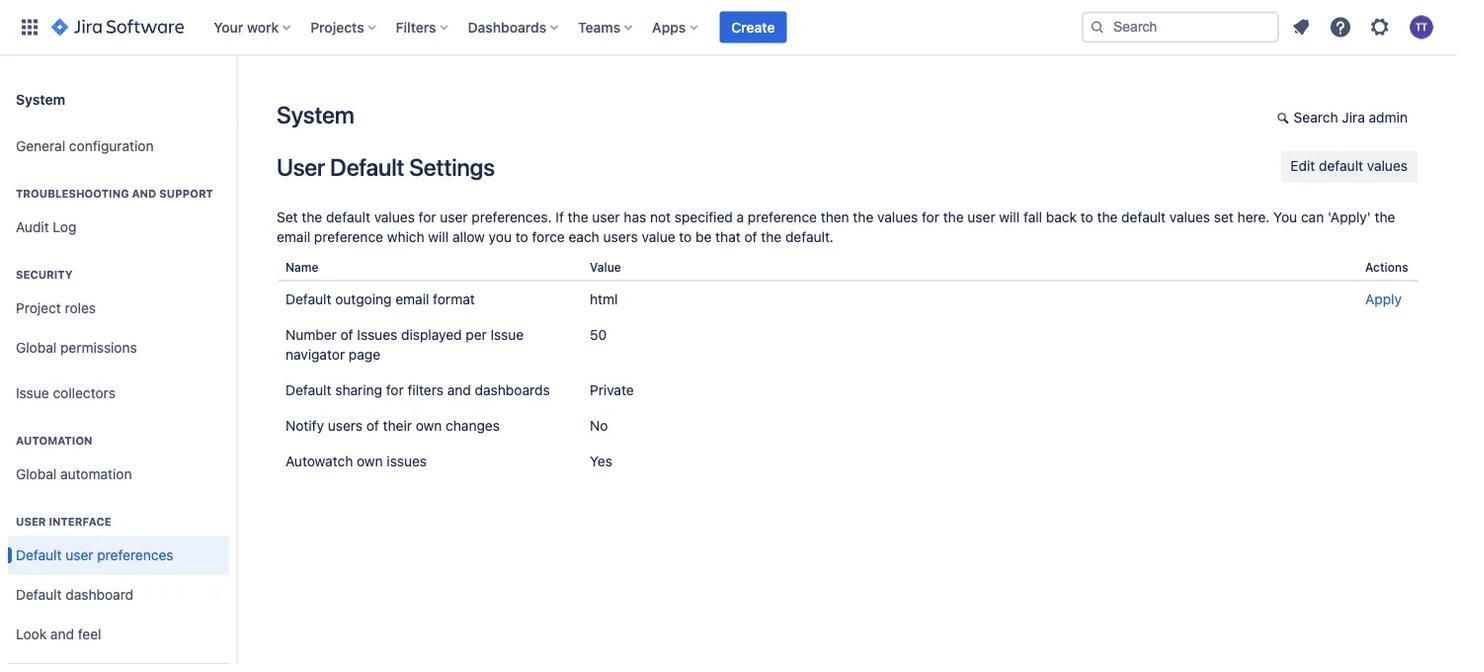 Task type: locate. For each thing, give the bounding box(es) containing it.
audit log link
[[8, 208, 229, 247]]

default
[[330, 153, 404, 181], [286, 291, 332, 308], [286, 382, 332, 398], [16, 547, 62, 563], [16, 587, 62, 603]]

your profile and settings image
[[1410, 15, 1434, 39]]

user left "interface"
[[16, 515, 46, 528]]

user left has
[[592, 209, 620, 225]]

issue inside number of issues displayed per issue navigator page
[[491, 327, 524, 343]]

user interface group
[[8, 494, 229, 665]]

the right set
[[302, 209, 322, 225]]

email down set
[[277, 229, 311, 245]]

issues
[[387, 453, 427, 470]]

filters
[[396, 19, 436, 35]]

create button
[[720, 11, 787, 43]]

2 horizontal spatial for
[[922, 209, 940, 225]]

search jira admin
[[1294, 109, 1408, 126]]

user down "interface"
[[66, 547, 93, 563]]

1 horizontal spatial preference
[[748, 209, 817, 225]]

1 vertical spatial user
[[16, 515, 46, 528]]

system right the sidebar navigation icon
[[277, 101, 354, 128]]

teams button
[[572, 11, 641, 43]]

1 global from the top
[[16, 340, 57, 356]]

2 horizontal spatial default
[[1320, 158, 1364, 174]]

1 vertical spatial and
[[448, 382, 471, 398]]

general
[[16, 138, 65, 154]]

security group
[[8, 247, 229, 374]]

2 horizontal spatial to
[[1081, 209, 1094, 225]]

own
[[416, 418, 442, 434], [357, 453, 383, 470]]

you
[[489, 229, 512, 245]]

general configuration link
[[8, 127, 229, 166]]

2 global from the top
[[16, 466, 57, 482]]

issue
[[491, 327, 524, 343], [16, 385, 49, 401]]

own left issues on the bottom
[[357, 453, 383, 470]]

email
[[277, 229, 311, 245], [396, 291, 429, 308]]

apply
[[1366, 291, 1403, 308]]

look and feel
[[16, 626, 101, 643]]

0 vertical spatial global
[[16, 340, 57, 356]]

0 vertical spatial user
[[277, 153, 325, 181]]

issue collectors
[[16, 385, 116, 401]]

the right if
[[568, 209, 589, 225]]

to right you
[[516, 229, 529, 245]]

1 vertical spatial of
[[341, 327, 353, 343]]

preference up 'default.'
[[748, 209, 817, 225]]

default
[[1320, 158, 1364, 174], [326, 209, 371, 225], [1122, 209, 1166, 225]]

of up page on the left bottom of the page
[[341, 327, 353, 343]]

settings
[[409, 153, 495, 181]]

the right back
[[1098, 209, 1118, 225]]

system
[[16, 91, 65, 107], [277, 101, 354, 128]]

will left allow
[[428, 229, 449, 245]]

0 horizontal spatial issue
[[16, 385, 49, 401]]

for right the then
[[922, 209, 940, 225]]

each
[[569, 229, 600, 245]]

of inside the set the default values for user preferences. if the user has not specified a preference then the values for the user will fall back to the default values set here. you can 'apply' the email preference which will allow you to force each users value to be that of the default.
[[745, 229, 758, 245]]

no
[[590, 418, 608, 434]]

default for for
[[286, 382, 332, 398]]

default down user interface
[[16, 547, 62, 563]]

help image
[[1329, 15, 1353, 39]]

0 vertical spatial users
[[603, 229, 638, 245]]

users down has
[[603, 229, 638, 245]]

1 horizontal spatial user
[[277, 153, 325, 181]]

0 horizontal spatial will
[[428, 229, 449, 245]]

and right filters
[[448, 382, 471, 398]]

1 horizontal spatial users
[[603, 229, 638, 245]]

default inside 'link'
[[16, 547, 62, 563]]

the right 'apply'
[[1376, 209, 1396, 225]]

2 vertical spatial and
[[50, 626, 74, 643]]

preferences
[[97, 547, 173, 563]]

which
[[387, 229, 425, 245]]

apps
[[653, 19, 686, 35]]

global down automation
[[16, 466, 57, 482]]

of left their
[[367, 418, 379, 434]]

global
[[16, 340, 57, 356], [16, 466, 57, 482]]

own right their
[[416, 418, 442, 434]]

1 vertical spatial preference
[[314, 229, 383, 245]]

navigator
[[286, 347, 345, 363]]

0 vertical spatial and
[[132, 187, 157, 200]]

user up set
[[277, 153, 325, 181]]

global permissions
[[16, 340, 137, 356]]

0 vertical spatial of
[[745, 229, 758, 245]]

1 horizontal spatial default
[[1122, 209, 1166, 225]]

and inside user interface "group"
[[50, 626, 74, 643]]

for
[[419, 209, 436, 225], [922, 209, 940, 225], [386, 382, 404, 398]]

sidebar navigation image
[[215, 79, 259, 119]]

global automation link
[[8, 455, 229, 494]]

1 horizontal spatial and
[[132, 187, 157, 200]]

user
[[277, 153, 325, 181], [16, 515, 46, 528]]

value
[[590, 260, 622, 274]]

0 horizontal spatial and
[[50, 626, 74, 643]]

default.
[[786, 229, 834, 245]]

jira software image
[[51, 15, 184, 39], [51, 15, 184, 39]]

values right the then
[[878, 209, 919, 225]]

and left feel
[[50, 626, 74, 643]]

will left fall
[[1000, 209, 1020, 225]]

appswitcher icon image
[[18, 15, 42, 39]]

project roles link
[[8, 289, 229, 328]]

0 horizontal spatial preference
[[314, 229, 383, 245]]

0 horizontal spatial system
[[16, 91, 65, 107]]

1 horizontal spatial for
[[419, 209, 436, 225]]

default dashboard link
[[8, 575, 229, 615]]

and inside group
[[132, 187, 157, 200]]

banner containing your work
[[0, 0, 1458, 55]]

2 vertical spatial of
[[367, 418, 379, 434]]

default right edit
[[1320, 158, 1364, 174]]

0 vertical spatial email
[[277, 229, 311, 245]]

filters button
[[390, 11, 456, 43]]

to left be
[[679, 229, 692, 245]]

security
[[16, 268, 73, 281]]

values up which
[[374, 209, 415, 225]]

user interface
[[16, 515, 111, 528]]

0 horizontal spatial own
[[357, 453, 383, 470]]

0 horizontal spatial users
[[328, 418, 363, 434]]

default right set
[[326, 209, 371, 225]]

0 horizontal spatial for
[[386, 382, 404, 398]]

if
[[556, 209, 564, 225]]

0 horizontal spatial email
[[277, 229, 311, 245]]

general configuration
[[16, 138, 154, 154]]

preference
[[748, 209, 817, 225], [314, 229, 383, 245]]

and left support
[[132, 187, 157, 200]]

values down admin
[[1368, 158, 1408, 174]]

2 horizontal spatial and
[[448, 382, 471, 398]]

1 vertical spatial users
[[328, 418, 363, 434]]

preference up name
[[314, 229, 383, 245]]

the
[[302, 209, 322, 225], [568, 209, 589, 225], [853, 209, 874, 225], [944, 209, 964, 225], [1098, 209, 1118, 225], [1376, 209, 1396, 225], [761, 229, 782, 245]]

default up which
[[330, 153, 404, 181]]

0 vertical spatial will
[[1000, 209, 1020, 225]]

default up notify on the bottom
[[286, 382, 332, 398]]

audit
[[16, 219, 49, 235]]

to
[[1081, 209, 1094, 225], [516, 229, 529, 245], [679, 229, 692, 245]]

1 vertical spatial global
[[16, 466, 57, 482]]

number
[[286, 327, 337, 343]]

issue left collectors
[[16, 385, 49, 401]]

apps button
[[647, 11, 706, 43]]

0 vertical spatial issue
[[491, 327, 524, 343]]

small image
[[1278, 110, 1293, 126]]

0 horizontal spatial user
[[16, 515, 46, 528]]

global down project
[[16, 340, 57, 356]]

autowatch own issues
[[286, 453, 427, 470]]

audit log
[[16, 219, 77, 235]]

issue right per
[[491, 327, 524, 343]]

default left set
[[1122, 209, 1166, 225]]

global inside global permissions link
[[16, 340, 57, 356]]

2 horizontal spatial of
[[745, 229, 758, 245]]

for left filters
[[386, 382, 404, 398]]

banner
[[0, 0, 1458, 55]]

1 horizontal spatial will
[[1000, 209, 1020, 225]]

to right back
[[1081, 209, 1094, 225]]

of right the that
[[745, 229, 758, 245]]

back
[[1047, 209, 1077, 225]]

1 horizontal spatial own
[[416, 418, 442, 434]]

displayed
[[401, 327, 462, 343]]

1 vertical spatial email
[[396, 291, 429, 308]]

'apply'
[[1328, 209, 1372, 225]]

default down name
[[286, 291, 332, 308]]

default sharing for filters and dashboards
[[286, 382, 550, 398]]

users up autowatch own issues at the bottom of page
[[328, 418, 363, 434]]

project roles
[[16, 300, 96, 316]]

1 vertical spatial issue
[[16, 385, 49, 401]]

number of issues displayed per issue navigator page
[[286, 327, 524, 363]]

of
[[745, 229, 758, 245], [341, 327, 353, 343], [367, 418, 379, 434]]

edit default values link
[[1281, 151, 1418, 183]]

projects
[[311, 19, 364, 35]]

1 horizontal spatial issue
[[491, 327, 524, 343]]

teams
[[578, 19, 621, 35]]

system up general
[[16, 91, 65, 107]]

configuration
[[69, 138, 154, 154]]

user inside "group"
[[16, 515, 46, 528]]

global inside global automation link
[[16, 466, 57, 482]]

email up displayed
[[396, 291, 429, 308]]

user inside 'link'
[[66, 547, 93, 563]]

0 horizontal spatial of
[[341, 327, 353, 343]]

preferences.
[[472, 209, 552, 225]]

for up which
[[419, 209, 436, 225]]

1 horizontal spatial email
[[396, 291, 429, 308]]

user for user default settings
[[277, 153, 325, 181]]

log
[[53, 219, 77, 235]]

your
[[214, 19, 243, 35]]

feel
[[78, 626, 101, 643]]



Task type: vqa. For each thing, say whether or not it's contained in the screenshot.


Task type: describe. For each thing, give the bounding box(es) containing it.
users inside the set the default values for user preferences. if the user has not specified a preference then the values for the user will fall back to the default values set here. you can 'apply' the email preference which will allow you to force each users value to be that of the default.
[[603, 229, 638, 245]]

search jira admin link
[[1268, 103, 1418, 134]]

per
[[466, 327, 487, 343]]

0 horizontal spatial to
[[516, 229, 529, 245]]

Search field
[[1082, 11, 1280, 43]]

search
[[1294, 109, 1339, 126]]

edit default values
[[1291, 158, 1408, 174]]

can
[[1302, 209, 1325, 225]]

jira
[[1343, 109, 1366, 126]]

user up allow
[[440, 209, 468, 225]]

create
[[732, 19, 775, 35]]

troubleshooting and support group
[[8, 166, 229, 253]]

set
[[1215, 209, 1234, 225]]

notify users of their own changes
[[286, 418, 500, 434]]

the left fall
[[944, 209, 964, 225]]

default for preferences
[[16, 547, 62, 563]]

edit
[[1291, 158, 1316, 174]]

issue inside issue collectors link
[[16, 385, 49, 401]]

apply link
[[1366, 291, 1403, 308]]

has
[[624, 209, 647, 225]]

the left 'default.'
[[761, 229, 782, 245]]

actions
[[1366, 260, 1409, 274]]

0 horizontal spatial default
[[326, 209, 371, 225]]

default outgoing email format
[[286, 291, 475, 308]]

0 vertical spatial preference
[[748, 209, 817, 225]]

1 vertical spatial will
[[428, 229, 449, 245]]

1 vertical spatial own
[[357, 453, 383, 470]]

be
[[696, 229, 712, 245]]

format
[[433, 291, 475, 308]]

global permissions link
[[8, 328, 229, 368]]

dashboard
[[66, 587, 134, 603]]

work
[[247, 19, 279, 35]]

global for global automation
[[16, 466, 57, 482]]

set
[[277, 209, 298, 225]]

set the default values for user preferences. if the user has not specified a preference then the values for the user will fall back to the default values set here. you can 'apply' the email preference which will allow you to force each users value to be that of the default.
[[277, 209, 1396, 245]]

notifications image
[[1290, 15, 1314, 39]]

0 vertical spatial own
[[416, 418, 442, 434]]

here.
[[1238, 209, 1270, 225]]

you
[[1274, 209, 1298, 225]]

1 horizontal spatial of
[[367, 418, 379, 434]]

their
[[383, 418, 412, 434]]

name
[[286, 260, 319, 274]]

your work button
[[208, 11, 299, 43]]

automation group
[[8, 413, 229, 500]]

permissions
[[60, 340, 137, 356]]

automation
[[60, 466, 132, 482]]

global automation
[[16, 466, 132, 482]]

fall
[[1024, 209, 1043, 225]]

values left set
[[1170, 209, 1211, 225]]

outgoing
[[335, 291, 392, 308]]

admin
[[1370, 109, 1408, 126]]

user for user interface
[[16, 515, 46, 528]]

roles
[[65, 300, 96, 316]]

automation
[[16, 434, 93, 447]]

html
[[590, 291, 618, 308]]

global for global permissions
[[16, 340, 57, 356]]

allow
[[453, 229, 485, 245]]

look
[[16, 626, 47, 643]]

primary element
[[12, 0, 1082, 55]]

interface
[[49, 515, 111, 528]]

specified
[[675, 209, 733, 225]]

default dashboard
[[16, 587, 134, 603]]

50
[[590, 327, 607, 343]]

the right the then
[[853, 209, 874, 225]]

your work
[[214, 19, 279, 35]]

changes
[[446, 418, 500, 434]]

email inside the set the default values for user preferences. if the user has not specified a preference then the values for the user will fall back to the default values set here. you can 'apply' the email preference which will allow you to force each users value to be that of the default.
[[277, 229, 311, 245]]

1 horizontal spatial system
[[277, 101, 354, 128]]

look and feel link
[[8, 615, 229, 654]]

dashboards
[[468, 19, 547, 35]]

and for feel
[[50, 626, 74, 643]]

default up look
[[16, 587, 62, 603]]

dashboards
[[475, 382, 550, 398]]

issue collectors link
[[8, 374, 229, 413]]

value
[[642, 229, 676, 245]]

not
[[650, 209, 671, 225]]

projects button
[[305, 11, 384, 43]]

filters
[[408, 382, 444, 398]]

settings image
[[1369, 15, 1393, 39]]

force
[[532, 229, 565, 245]]

default for email
[[286, 291, 332, 308]]

notify
[[286, 418, 324, 434]]

user left fall
[[968, 209, 996, 225]]

troubleshooting
[[16, 187, 129, 200]]

troubleshooting and support
[[16, 187, 213, 200]]

issues
[[357, 327, 398, 343]]

private
[[590, 382, 634, 398]]

and for support
[[132, 187, 157, 200]]

1 horizontal spatial to
[[679, 229, 692, 245]]

collectors
[[53, 385, 116, 401]]

dashboards button
[[462, 11, 566, 43]]

a
[[737, 209, 744, 225]]

default user preferences
[[16, 547, 173, 563]]

of inside number of issues displayed per issue navigator page
[[341, 327, 353, 343]]

that
[[716, 229, 741, 245]]

search image
[[1090, 19, 1106, 35]]

then
[[821, 209, 850, 225]]

yes
[[590, 453, 613, 470]]

project
[[16, 300, 61, 316]]

sharing
[[335, 382, 383, 398]]



